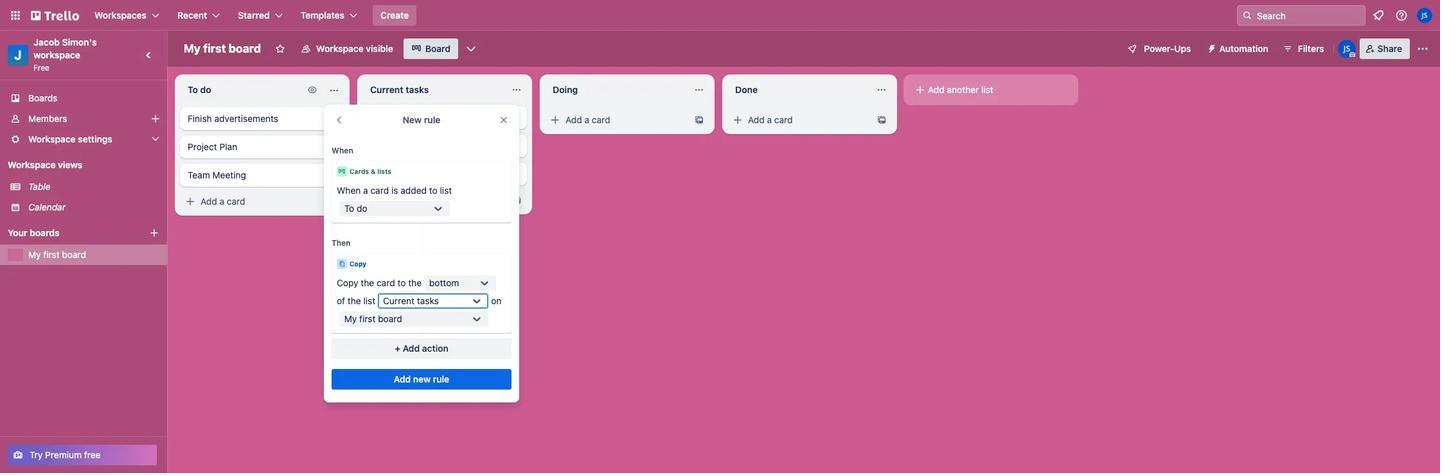 Task type: vqa. For each thing, say whether or not it's contained in the screenshot.
of
yes



Task type: locate. For each thing, give the bounding box(es) containing it.
0 vertical spatial first
[[203, 42, 226, 55]]

a for leftmost create from template… icon
[[402, 195, 407, 206]]

1 horizontal spatial team
[[370, 168, 393, 179]]

ups
[[1175, 43, 1192, 54]]

add a card link
[[545, 111, 689, 129], [728, 111, 872, 129], [363, 192, 507, 210], [180, 193, 324, 211]]

add a card for middle sm icon create from template… image
[[748, 114, 793, 125]]

1 horizontal spatial my first board
[[184, 42, 261, 55]]

team meeting link
[[363, 163, 527, 186], [180, 164, 345, 187]]

finish up project
[[188, 113, 212, 124]]

1 horizontal spatial team meeting
[[370, 168, 429, 179]]

workspace inside button
[[316, 43, 364, 54]]

1 vertical spatial create from template… image
[[329, 197, 339, 207]]

add a card
[[566, 114, 611, 125], [748, 114, 793, 125], [383, 195, 428, 206], [201, 196, 245, 207]]

table
[[28, 181, 50, 192]]

my first board inside text field
[[184, 42, 261, 55]]

workspace
[[316, 43, 364, 54], [28, 134, 76, 145], [8, 159, 56, 170]]

finish advertisements for to do text field
[[188, 113, 278, 124]]

a down "plan"
[[220, 196, 224, 207]]

2 vertical spatial list
[[364, 296, 376, 307]]

copy down then
[[350, 260, 367, 268]]

0 horizontal spatial meeting
[[213, 170, 246, 181]]

workspace
[[33, 50, 80, 60]]

0 horizontal spatial finish
[[188, 113, 212, 124]]

my inside text field
[[184, 42, 201, 55]]

meeting
[[395, 168, 429, 179], [213, 170, 246, 181]]

0 horizontal spatial board
[[62, 249, 86, 260]]

new
[[413, 374, 431, 385]]

a down doing text box
[[585, 114, 590, 125]]

add a card link down "lists"
[[363, 192, 507, 210]]

advertisements for current tasks text field
[[397, 112, 461, 123]]

2 horizontal spatial first
[[359, 314, 376, 325]]

2 vertical spatial sm image
[[184, 195, 197, 208]]

board down starred
[[229, 42, 261, 55]]

the up of the list
[[361, 278, 374, 289]]

finish advertisements link down current tasks text field
[[363, 106, 527, 129]]

team meeting link down new rule
[[363, 163, 527, 186]]

1 vertical spatial workspace
[[28, 134, 76, 145]]

list right another
[[982, 84, 994, 95]]

meeting down "plan"
[[213, 170, 246, 181]]

2 horizontal spatial sm image
[[1202, 39, 1220, 57]]

my down your boards on the left of the page
[[28, 249, 41, 260]]

list down "copy the card to the"
[[364, 296, 376, 307]]

copy for copy
[[350, 260, 367, 268]]

copy for copy the card to the
[[337, 278, 359, 289]]

1 vertical spatial rule
[[433, 374, 450, 385]]

0 horizontal spatial list
[[364, 296, 376, 307]]

2 vertical spatial my
[[345, 314, 357, 325]]

sm image inside the automation button
[[1202, 39, 1220, 57]]

first down boards at left
[[43, 249, 60, 260]]

1 vertical spatial sm image
[[732, 114, 745, 127]]

add left another
[[928, 84, 945, 95]]

j link
[[8, 45, 28, 66]]

0 horizontal spatial finish advertisements link
[[180, 107, 345, 131]]

team meeting up is
[[370, 168, 429, 179]]

new rule
[[403, 114, 441, 125]]

board inside my first board text field
[[229, 42, 261, 55]]

advertisements down current tasks text field
[[397, 112, 461, 123]]

try premium free button
[[8, 446, 157, 466]]

add a card link down project plan link
[[180, 193, 324, 211]]

0 vertical spatial my first board
[[184, 42, 261, 55]]

card
[[592, 114, 611, 125], [775, 114, 793, 125], [371, 185, 389, 196], [410, 195, 428, 206], [227, 196, 245, 207], [377, 278, 395, 289]]

views
[[58, 159, 82, 170]]

first down the recent popup button on the left
[[203, 42, 226, 55]]

a
[[585, 114, 590, 125], [767, 114, 772, 125], [363, 185, 368, 196], [402, 195, 407, 206], [220, 196, 224, 207]]

1 horizontal spatial my
[[184, 42, 201, 55]]

team meeting
[[370, 168, 429, 179], [188, 170, 246, 181]]

0 horizontal spatial advertisements
[[214, 113, 278, 124]]

0 vertical spatial my
[[184, 42, 201, 55]]

2 horizontal spatial my first board
[[345, 314, 402, 325]]

0 horizontal spatial first
[[43, 249, 60, 260]]

rule
[[424, 114, 441, 125], [433, 374, 450, 385]]

1 horizontal spatial sm image
[[732, 114, 745, 127]]

boards link
[[0, 88, 167, 109]]

a down "done" text field on the top right
[[767, 114, 772, 125]]

0 horizontal spatial create from template… image
[[329, 197, 339, 207]]

create from template… image
[[877, 115, 887, 125], [329, 197, 339, 207]]

the right the of
[[348, 296, 361, 307]]

2 vertical spatial my first board
[[345, 314, 402, 325]]

1 horizontal spatial list
[[440, 185, 452, 196]]

0 horizontal spatial team
[[188, 170, 210, 181]]

jacob simon (jacobsimon16) image
[[1338, 40, 1356, 58]]

add a card link down doing text box
[[545, 111, 689, 129]]

workspace down members
[[28, 134, 76, 145]]

add a card down doing text box
[[566, 114, 611, 125]]

workspace visible button
[[293, 39, 401, 59]]

2 horizontal spatial list
[[982, 84, 994, 95]]

0 horizontal spatial team meeting link
[[180, 164, 345, 187]]

to right added
[[429, 185, 438, 196]]

1 horizontal spatial finish advertisements
[[370, 112, 461, 123]]

team meeting link down project plan link
[[180, 164, 345, 187]]

advertisements for to do text field
[[214, 113, 278, 124]]

your
[[8, 228, 27, 239]]

create button
[[373, 5, 417, 26]]

add left added
[[383, 195, 400, 206]]

project plan
[[188, 141, 237, 152]]

add a card link down "done" text field on the top right
[[728, 111, 872, 129]]

1 vertical spatial my first board
[[28, 249, 86, 260]]

Board name text field
[[177, 39, 268, 59]]

add down doing text box
[[566, 114, 582, 125]]

1 horizontal spatial first
[[203, 42, 226, 55]]

2 horizontal spatial my
[[345, 314, 357, 325]]

2 vertical spatial workspace
[[8, 159, 56, 170]]

the
[[361, 278, 374, 289], [408, 278, 422, 289], [348, 296, 361, 307]]

create from template… image for middle sm icon
[[877, 115, 887, 125]]

when up to in the top left of the page
[[337, 185, 361, 196]]

list right added
[[440, 185, 452, 196]]

finish for current tasks text field
[[370, 112, 395, 123]]

0 vertical spatial create from template… image
[[877, 115, 887, 125]]

show menu image
[[1417, 42, 1430, 55]]

0 vertical spatial workspace
[[316, 43, 364, 54]]

finish advertisements link for to do text field
[[180, 107, 345, 131]]

finish advertisements up "plan"
[[188, 113, 278, 124]]

team
[[370, 168, 393, 179], [188, 170, 210, 181]]

add a card down "lists"
[[383, 195, 428, 206]]

the up current tasks
[[408, 278, 422, 289]]

2 vertical spatial board
[[378, 314, 402, 325]]

workspace visible
[[316, 43, 393, 54]]

1 horizontal spatial create from template… image
[[877, 115, 887, 125]]

0 horizontal spatial finish advertisements
[[188, 113, 278, 124]]

0 vertical spatial copy
[[350, 260, 367, 268]]

when
[[332, 146, 353, 156], [337, 185, 361, 196]]

finish left new
[[370, 112, 395, 123]]

to up "current"
[[398, 278, 406, 289]]

add a card down "done" text field on the top right
[[748, 114, 793, 125]]

list
[[982, 84, 994, 95], [440, 185, 452, 196], [364, 296, 376, 307]]

finish advertisements link
[[363, 106, 527, 129], [180, 107, 345, 131]]

finish
[[370, 112, 395, 123], [188, 113, 212, 124]]

first down of the list
[[359, 314, 376, 325]]

plan
[[220, 141, 237, 152]]

1 vertical spatial list
[[440, 185, 452, 196]]

board down your boards with 1 items element
[[62, 249, 86, 260]]

card left is
[[371, 185, 389, 196]]

1 horizontal spatial finish
[[370, 112, 395, 123]]

customize views image
[[465, 42, 478, 55]]

create from template… image
[[694, 115, 705, 125], [512, 195, 522, 206]]

visible
[[366, 43, 393, 54]]

my first board down of the list
[[345, 314, 402, 325]]

team down project
[[188, 170, 210, 181]]

back to home image
[[31, 5, 79, 26]]

1 horizontal spatial team meeting link
[[363, 163, 527, 186]]

workspace inside dropdown button
[[28, 134, 76, 145]]

meeting up added
[[395, 168, 429, 179]]

another
[[947, 84, 979, 95]]

workspace settings
[[28, 134, 112, 145]]

0 horizontal spatial create from template… image
[[512, 195, 522, 206]]

add new rule button
[[332, 370, 512, 390]]

a up do
[[363, 185, 368, 196]]

add
[[928, 84, 945, 95], [566, 114, 582, 125], [748, 114, 765, 125], [383, 195, 400, 206], [201, 196, 217, 207], [403, 343, 420, 354], [394, 374, 411, 385]]

add a card down "plan"
[[201, 196, 245, 207]]

0 horizontal spatial sm image
[[184, 195, 197, 208]]

1 horizontal spatial meeting
[[395, 168, 429, 179]]

add left new
[[394, 374, 411, 385]]

my first board down the recent popup button on the left
[[184, 42, 261, 55]]

finish advertisements link for current tasks text field
[[363, 106, 527, 129]]

team meeting down project plan
[[188, 170, 246, 181]]

add a card link for create from template… icon to the top
[[545, 111, 689, 129]]

workspace for workspace visible
[[316, 43, 364, 54]]

my first board
[[184, 42, 261, 55], [28, 249, 86, 260], [345, 314, 402, 325]]

1 horizontal spatial create from template… image
[[694, 115, 705, 125]]

of
[[337, 296, 345, 307]]

board down "current"
[[378, 314, 402, 325]]

1 vertical spatial to
[[398, 278, 406, 289]]

0 vertical spatial list
[[982, 84, 994, 95]]

list for add another list
[[982, 84, 994, 95]]

my down of the list
[[345, 314, 357, 325]]

try
[[30, 450, 43, 461]]

on
[[491, 296, 502, 307]]

then
[[332, 239, 351, 248]]

finish for to do text field
[[188, 113, 212, 124]]

team meeting link for to do text field
[[180, 164, 345, 187]]

add a card link for create from template… image for the bottommost sm icon
[[180, 193, 324, 211]]

sm image
[[306, 84, 319, 96], [914, 84, 927, 96], [549, 114, 562, 127], [366, 194, 379, 207]]

jacob
[[33, 37, 60, 48]]

my down recent
[[184, 42, 201, 55]]

2 horizontal spatial board
[[378, 314, 402, 325]]

action
[[422, 343, 449, 354]]

add another list
[[928, 84, 994, 95]]

first
[[203, 42, 226, 55], [43, 249, 60, 260], [359, 314, 376, 325]]

1 horizontal spatial finish advertisements link
[[363, 106, 527, 129]]

finish advertisements link up project plan link
[[180, 107, 345, 131]]

add right '+'
[[403, 343, 420, 354]]

0 horizontal spatial team meeting
[[188, 170, 246, 181]]

advertisements
[[397, 112, 461, 123], [214, 113, 278, 124]]

team up when a card is added to list
[[370, 168, 393, 179]]

add inside button
[[394, 374, 411, 385]]

this member is an admin of this board. image
[[1350, 52, 1356, 58]]

bottom
[[429, 278, 459, 289]]

when up cards
[[332, 146, 353, 156]]

1 vertical spatial board
[[62, 249, 86, 260]]

1 horizontal spatial board
[[229, 42, 261, 55]]

workspace down the templates popup button
[[316, 43, 364, 54]]

add a card for create from template… image for the bottommost sm icon
[[201, 196, 245, 207]]

rule inside button
[[433, 374, 450, 385]]

card right is
[[410, 195, 428, 206]]

board
[[229, 42, 261, 55], [62, 249, 86, 260], [378, 314, 402, 325]]

1 horizontal spatial advertisements
[[397, 112, 461, 123]]

0 notifications image
[[1371, 8, 1387, 23]]

sm image
[[1202, 39, 1220, 57], [732, 114, 745, 127], [184, 195, 197, 208]]

table link
[[28, 181, 159, 194]]

0 vertical spatial board
[[229, 42, 261, 55]]

members link
[[0, 109, 167, 129]]

copy up the of
[[337, 278, 359, 289]]

new
[[403, 114, 422, 125]]

copy
[[350, 260, 367, 268], [337, 278, 359, 289]]

workspace up table
[[8, 159, 56, 170]]

1 vertical spatial when
[[337, 185, 361, 196]]

my
[[184, 42, 201, 55], [28, 249, 41, 260], [345, 314, 357, 325]]

my first board down your boards with 1 items element
[[28, 249, 86, 260]]

0 horizontal spatial my
[[28, 249, 41, 260]]

1 vertical spatial copy
[[337, 278, 359, 289]]

0 vertical spatial when
[[332, 146, 353, 156]]

finish advertisements for current tasks text field
[[370, 112, 461, 123]]

primary element
[[0, 0, 1441, 31]]

0 vertical spatial to
[[429, 185, 438, 196]]

advertisements down to do text field
[[214, 113, 278, 124]]

finish advertisements down current tasks text field
[[370, 112, 461, 123]]

a right is
[[402, 195, 407, 206]]

the for list
[[348, 296, 361, 307]]

to
[[429, 185, 438, 196], [398, 278, 406, 289]]

1 vertical spatial create from template… image
[[512, 195, 522, 206]]

0 vertical spatial sm image
[[1202, 39, 1220, 57]]

finish advertisements
[[370, 112, 461, 123], [188, 113, 278, 124]]



Task type: describe. For each thing, give the bounding box(es) containing it.
jacob simon (jacobsimon16) image
[[1418, 8, 1433, 23]]

filters
[[1299, 43, 1325, 54]]

board inside my first board link
[[62, 249, 86, 260]]

card down "plan"
[[227, 196, 245, 207]]

boards
[[28, 93, 57, 104]]

the for card
[[361, 278, 374, 289]]

simon's
[[62, 37, 97, 48]]

0 vertical spatial create from template… image
[[694, 115, 705, 125]]

add a card for leftmost create from template… icon
[[383, 195, 428, 206]]

card down doing text box
[[592, 114, 611, 125]]

members
[[28, 113, 67, 124]]

lists
[[378, 168, 392, 176]]

Current tasks text field
[[363, 80, 504, 100]]

share
[[1378, 43, 1403, 54]]

automation
[[1220, 43, 1269, 54]]

add another list link
[[909, 80, 1074, 100]]

meeting for the team meeting link associated with current tasks text field
[[395, 168, 429, 179]]

power-ups button
[[1119, 39, 1200, 59]]

a for create from template… image for the bottommost sm icon
[[220, 196, 224, 207]]

0 horizontal spatial to
[[398, 278, 406, 289]]

Doing text field
[[545, 80, 687, 100]]

of the list
[[337, 296, 376, 307]]

premium
[[45, 450, 82, 461]]

your boards with 1 items element
[[8, 226, 130, 241]]

card up "current"
[[377, 278, 395, 289]]

star or unstar board image
[[275, 44, 286, 54]]

to
[[345, 203, 354, 214]]

templates
[[301, 10, 345, 21]]

team meeting for to do text field
[[188, 170, 246, 181]]

a for middle sm icon create from template… image
[[767, 114, 772, 125]]

open information menu image
[[1396, 9, 1409, 22]]

my first board link
[[28, 249, 159, 262]]

your boards
[[8, 228, 60, 239]]

tasks
[[417, 296, 439, 307]]

added
[[401, 185, 427, 196]]

Done text field
[[728, 80, 869, 100]]

board
[[425, 43, 451, 54]]

automation button
[[1202, 39, 1277, 59]]

jacob simon's workspace free
[[33, 37, 99, 73]]

share button
[[1360, 39, 1411, 59]]

workspace for workspace views
[[8, 159, 56, 170]]

current tasks
[[383, 296, 439, 307]]

jacob simon's workspace link
[[33, 37, 99, 60]]

when for when
[[332, 146, 353, 156]]

+
[[395, 343, 401, 354]]

workspaces button
[[87, 5, 167, 26]]

+ add action
[[395, 343, 449, 354]]

add down project plan
[[201, 196, 217, 207]]

add a card link for leftmost create from template… icon
[[363, 192, 507, 210]]

calendar
[[28, 202, 66, 213]]

1 vertical spatial first
[[43, 249, 60, 260]]

templates button
[[293, 5, 365, 26]]

project
[[188, 141, 217, 152]]

workspace for workspace settings
[[28, 134, 76, 145]]

current
[[383, 296, 415, 307]]

create
[[381, 10, 409, 21]]

Search field
[[1253, 6, 1366, 25]]

when a card is added to list
[[337, 185, 452, 196]]

a for create from template… icon to the top
[[585, 114, 590, 125]]

add board image
[[149, 228, 159, 239]]

when for when a card is added to list
[[337, 185, 361, 196]]

team for the team meeting link associated with current tasks text field
[[370, 168, 393, 179]]

add a card for create from template… icon to the top
[[566, 114, 611, 125]]

0 horizontal spatial my first board
[[28, 249, 86, 260]]

starred
[[238, 10, 270, 21]]

&
[[371, 168, 376, 176]]

filters button
[[1279, 39, 1329, 59]]

settings
[[78, 134, 112, 145]]

board link
[[404, 39, 458, 59]]

project plan link
[[180, 136, 345, 159]]

try premium free
[[30, 450, 101, 461]]

add new rule
[[394, 374, 450, 385]]

free
[[84, 450, 101, 461]]

team for the team meeting link for to do text field
[[188, 170, 210, 181]]

power-
[[1145, 43, 1175, 54]]

sm image inside add another list link
[[914, 84, 927, 96]]

boards
[[30, 228, 60, 239]]

workspace navigation collapse icon image
[[140, 46, 158, 64]]

free
[[33, 63, 49, 73]]

add down "done" text field on the top right
[[748, 114, 765, 125]]

add a card link for middle sm icon create from template… image
[[728, 111, 872, 129]]

j
[[14, 48, 22, 62]]

team meeting link for current tasks text field
[[363, 163, 527, 186]]

recent
[[177, 10, 207, 21]]

is
[[392, 185, 398, 196]]

To do text field
[[180, 80, 301, 100]]

calendar link
[[28, 201, 159, 214]]

2 vertical spatial first
[[359, 314, 376, 325]]

do
[[357, 203, 368, 214]]

create from template… image for the bottommost sm icon
[[329, 197, 339, 207]]

list for of the list
[[364, 296, 376, 307]]

cards
[[350, 168, 369, 176]]

to do
[[345, 203, 368, 214]]

1 vertical spatial my
[[28, 249, 41, 260]]

team meeting for current tasks text field
[[370, 168, 429, 179]]

power-ups
[[1145, 43, 1192, 54]]

copy the card to the
[[337, 278, 422, 289]]

workspace views
[[8, 159, 82, 170]]

recent button
[[170, 5, 228, 26]]

search image
[[1243, 10, 1253, 21]]

meeting for the team meeting link for to do text field
[[213, 170, 246, 181]]

workspace settings button
[[0, 129, 167, 150]]

first inside text field
[[203, 42, 226, 55]]

card down "done" text field on the top right
[[775, 114, 793, 125]]

0 vertical spatial rule
[[424, 114, 441, 125]]

1 horizontal spatial to
[[429, 185, 438, 196]]

cards & lists
[[350, 168, 392, 176]]

starred button
[[230, 5, 290, 26]]

workspaces
[[95, 10, 147, 21]]



